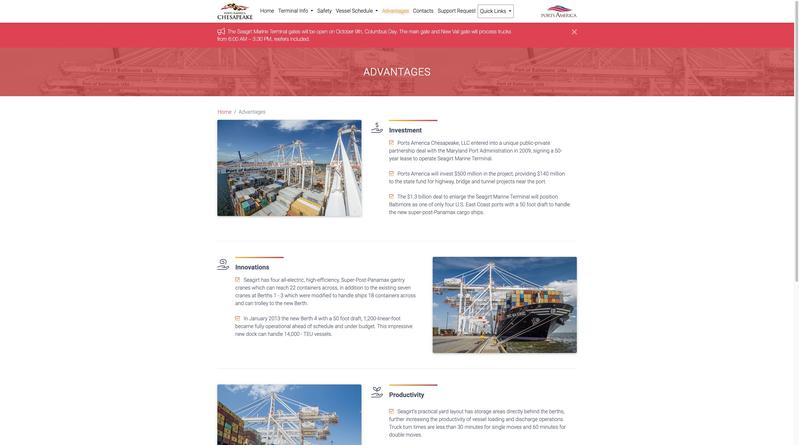 Task type: vqa. For each thing, say whether or not it's contained in the screenshot.
modified in the left bottom of the page
yes



Task type: locate. For each thing, give the bounding box(es) containing it.
1 vertical spatial four
[[271, 277, 280, 283]]

terminal inside the seagirt marine terminal gates will be open on october 9th, columbus day. the main gate and new vail gate will process trucks from 6:00 am – 3:30 pm, reefers included.
[[270, 29, 287, 34]]

2 horizontal spatial with
[[505, 202, 515, 208]]

0 vertical spatial handle
[[555, 202, 571, 208]]

seagirt's practical yard layout has storage areas directly behind the berths, further increasing the productivity of vessel loading and discharge                                 operations. truck turn times are less than 30 minutes for single moves and 60 minutes for double moves.
[[390, 409, 566, 439]]

ports inside ports america will invest $500 million in the project, providing $140 million to the state fund for highway, bridge and tunnel projects near the port.
[[398, 171, 410, 177]]

ships.
[[471, 210, 485, 216]]

1 gate from the left
[[421, 29, 430, 34]]

0 horizontal spatial handle
[[268, 331, 283, 338]]

vessels.
[[315, 331, 333, 338]]

in down super-
[[340, 285, 344, 291]]

2 horizontal spatial in
[[515, 148, 519, 154]]

position
[[540, 194, 559, 200]]

and left the new
[[432, 29, 440, 34]]

a up schedule
[[329, 316, 332, 322]]

0 horizontal spatial panamax
[[368, 277, 390, 283]]

teu
[[304, 331, 313, 338]]

0 horizontal spatial home
[[218, 109, 232, 115]]

check square image up baltimore
[[390, 194, 394, 199]]

to right lease
[[414, 156, 418, 162]]

modified
[[312, 293, 332, 299]]

four
[[446, 202, 455, 208], [271, 277, 280, 283]]

which
[[252, 285, 266, 291], [285, 293, 298, 299]]

1 vertical spatial america
[[411, 171, 430, 177]]

0 vertical spatial in
[[515, 148, 519, 154]]

1 vertical spatial with
[[505, 202, 515, 208]]

terminal
[[279, 8, 298, 14], [270, 29, 287, 34], [511, 194, 530, 200]]

vessel schedule link
[[334, 5, 380, 18]]

the up baltimore
[[398, 194, 406, 200]]

administration
[[480, 148, 513, 154]]

0 horizontal spatial 50
[[334, 316, 339, 322]]

which up at
[[252, 285, 266, 291]]

1 horizontal spatial home
[[261, 8, 274, 14]]

1 horizontal spatial containers
[[376, 293, 400, 299]]

four inside "seagirt has four all-electric, high-efficiency, super-post-panamax gantry cranes which can reach 22 containers across, in addition to the existing seven cranes at berths 1 - 3 which were modified to handle ships 18 containers across and can trolley to the new berth."
[[271, 277, 280, 283]]

marine inside the seagirt marine terminal gates will be open on october 9th, columbus day. the main gate and new vail gate will process trucks from 6:00 am – 3:30 pm, reefers included.
[[254, 29, 269, 34]]

has inside "seagirt's practical yard layout has storage areas directly behind the berths, further increasing the productivity of vessel loading and discharge                                 operations. truck turn times are less than 30 minutes for single moves and 60 minutes for double moves."
[[465, 409, 474, 415]]

the up operational
[[282, 316, 289, 322]]

at
[[252, 293, 257, 299]]

0 horizontal spatial home link
[[218, 108, 232, 116]]

1 vertical spatial in
[[484, 171, 488, 177]]

info
[[300, 8, 308, 14]]

foot left draft
[[527, 202, 536, 208]]

ports
[[398, 140, 410, 146], [398, 171, 410, 177]]

0 horizontal spatial million
[[468, 171, 483, 177]]

of right the one
[[429, 202, 434, 208]]

handle down addition
[[339, 293, 354, 299]]

0 vertical spatial which
[[252, 285, 266, 291]]

has
[[261, 277, 270, 283], [465, 409, 474, 415]]

0 vertical spatial four
[[446, 202, 455, 208]]

50 left draft
[[520, 202, 526, 208]]

new up ahead
[[290, 316, 300, 322]]

four left all-
[[271, 277, 280, 283]]

panamax inside "seagirt has four all-electric, high-efficiency, super-post-panamax gantry cranes which can reach 22 containers across, in addition to the existing seven cranes at berths 1 - 3 which were modified to handle ships 18 containers across and can trolley to the new berth."
[[368, 277, 390, 283]]

which down 22
[[285, 293, 298, 299]]

1 horizontal spatial panamax
[[435, 210, 456, 216]]

2 america from the top
[[411, 171, 430, 177]]

gate right main
[[421, 29, 430, 34]]

safety link
[[316, 5, 334, 18]]

0 vertical spatial of
[[429, 202, 434, 208]]

further
[[390, 417, 405, 423]]

and up in on the bottom of page
[[236, 301, 244, 307]]

–
[[249, 36, 251, 42]]

0 vertical spatial with
[[428, 148, 437, 154]]

has right layout
[[465, 409, 474, 415]]

1 vertical spatial handle
[[339, 293, 354, 299]]

vessel
[[473, 417, 487, 423]]

million right $140
[[551, 171, 566, 177]]

0 horizontal spatial four
[[271, 277, 280, 283]]

1,200-
[[364, 316, 378, 322]]

0 vertical spatial home
[[261, 8, 274, 14]]

- left 3
[[278, 293, 280, 299]]

1 america from the top
[[411, 140, 430, 146]]

to down position on the right top of page
[[550, 202, 554, 208]]

layout
[[450, 409, 464, 415]]

quick links link
[[478, 5, 514, 18]]

home
[[261, 8, 274, 14], [218, 109, 232, 115]]

in inside ports america chesapeake, llc entered into a unique public-private partnership deal with the maryland port administration in 2009, signing a 50- year lease to operate seagirt marine terminal.
[[515, 148, 519, 154]]

0 vertical spatial terminal
[[279, 8, 298, 14]]

electric,
[[288, 277, 305, 283]]

2 vertical spatial marine
[[494, 194, 509, 200]]

1 vertical spatial -
[[301, 331, 303, 338]]

2 million from the left
[[551, 171, 566, 177]]

invest
[[440, 171, 454, 177]]

foot up impressive
[[392, 316, 401, 322]]

0 vertical spatial ports
[[398, 140, 410, 146]]

1 vertical spatial check square image
[[390, 409, 394, 415]]

has inside "seagirt has four all-electric, high-efficiency, super-post-panamax gantry cranes which can reach 22 containers across, in addition to the existing seven cranes at berths 1 - 3 which were modified to handle ships 18 containers across and can trolley to the new berth."
[[261, 277, 270, 283]]

with up operate at the top right
[[428, 148, 437, 154]]

bullhorn image
[[218, 28, 228, 35]]

operational
[[266, 324, 291, 330]]

new inside "seagirt has four all-electric, high-efficiency, super-post-panamax gantry cranes which can reach 22 containers across, in addition to the existing seven cranes at berths 1 - 3 which were modified to handle ships 18 containers across and can trolley to the new berth."
[[284, 301, 294, 307]]

be
[[310, 29, 315, 34]]

handle inside the $1.3 billion deal to enlarge the seagirt marine terminal will position baltimore as one of only four u.s. east coast ports with a 50 foot draft to handle the new super-post-panamax cargo ships.
[[555, 202, 571, 208]]

check square image up partnership
[[390, 140, 394, 146]]

can up 1
[[267, 285, 275, 291]]

0 horizontal spatial marine
[[254, 29, 269, 34]]

support request link
[[436, 5, 478, 18]]

with inside ports america chesapeake, llc entered into a unique public-private partnership deal with the maryland port administration in 2009, signing a 50- year lease to operate seagirt marine terminal.
[[428, 148, 437, 154]]

minutes down operations.
[[540, 425, 559, 431]]

seagirt down innovations on the left bottom of the page
[[244, 277, 260, 283]]

seagirt inside ports america chesapeake, llc entered into a unique public-private partnership deal with the maryland port administration in 2009, signing a 50- year lease to operate seagirt marine terminal.
[[438, 156, 454, 162]]

for right fund
[[428, 179, 434, 185]]

1 horizontal spatial 50
[[520, 202, 526, 208]]

terminal up reefers
[[270, 29, 287, 34]]

linear-
[[378, 316, 392, 322]]

in inside ports america will invest $500 million in the project, providing $140 million to the state fund for highway, bridge and tunnel projects near the port.
[[484, 171, 488, 177]]

of left vessel
[[467, 417, 472, 423]]

four left u.s.
[[446, 202, 455, 208]]

into
[[490, 140, 499, 146]]

for down vessel
[[485, 425, 491, 431]]

new
[[441, 29, 451, 34]]

all-
[[281, 277, 288, 283]]

1 check square image from the top
[[390, 194, 394, 199]]

60
[[533, 425, 539, 431]]

and left under
[[335, 324, 344, 330]]

containers
[[297, 285, 321, 291], [376, 293, 400, 299]]

gates
[[289, 29, 301, 34]]

the inside the $1.3 billion deal to enlarge the seagirt marine terminal will position baltimore as one of only four u.s. east coast ports with a 50 foot draft to handle the new super-post-panamax cargo ships.
[[398, 194, 406, 200]]

0 vertical spatial deal
[[417, 148, 426, 154]]

foot
[[527, 202, 536, 208], [341, 316, 350, 322], [392, 316, 401, 322]]

terminal down near
[[511, 194, 530, 200]]

1 vertical spatial cranes
[[236, 293, 251, 299]]

2 vertical spatial in
[[340, 285, 344, 291]]

new down became
[[236, 331, 245, 338]]

0 vertical spatial containers
[[297, 285, 321, 291]]

a inside the $1.3 billion deal to enlarge the seagirt marine terminal will position baltimore as one of only four u.s. east coast ports with a 50 foot draft to handle the new super-post-panamax cargo ships.
[[516, 202, 519, 208]]

will left the process
[[472, 29, 478, 34]]

million up the bridge
[[468, 171, 483, 177]]

2009,
[[520, 148, 532, 154]]

check square image for the $1.3 billion deal to enlarge the seagirt marine terminal will position baltimore as one of only four u.s. east coast ports with a 50 foot draft to handle the new super-post-panamax cargo ships.
[[390, 194, 394, 199]]

check square image down year
[[390, 171, 394, 176]]

america inside ports america will invest $500 million in the project, providing $140 million to the state fund for highway, bridge and tunnel projects near the port.
[[411, 171, 430, 177]]

new left berth.
[[284, 301, 294, 307]]

check square image for seagirt has four all-electric, high-efficiency, super-post-panamax gantry cranes which can reach 22 containers across, in addition to the existing seven cranes at berths 1 - 3 which were modified to handle ships 18 containers across and can trolley to the new berth.
[[236, 278, 240, 283]]

america inside ports america chesapeake, llc entered into a unique public-private partnership deal with the maryland port administration in 2009, signing a 50- year lease to operate seagirt marine terminal.
[[411, 140, 430, 146]]

the right day.
[[400, 29, 408, 34]]

seagirt up am
[[237, 29, 253, 34]]

a right ports
[[516, 202, 519, 208]]

has up berths
[[261, 277, 270, 283]]

0 horizontal spatial gate
[[421, 29, 430, 34]]

advantages
[[383, 8, 409, 14], [364, 66, 431, 78], [239, 109, 266, 115]]

0 horizontal spatial in
[[340, 285, 344, 291]]

1 vertical spatial ports
[[398, 171, 410, 177]]

cranes
[[236, 285, 251, 291], [236, 293, 251, 299]]

check square image up further
[[390, 409, 394, 415]]

check square image for seagirt's practical yard layout has storage areas directly behind the berths, further increasing the productivity of vessel loading and discharge                                 operations. truck turn times are less than 30 minutes for single moves and 60 minutes for double moves.
[[390, 409, 394, 415]]

1 horizontal spatial of
[[429, 202, 434, 208]]

terminal info link
[[276, 5, 316, 18]]

2 minutes from the left
[[540, 425, 559, 431]]

check square image
[[390, 194, 394, 199], [390, 409, 394, 415]]

to inside ports america will invest $500 million in the project, providing $140 million to the state fund for highway, bridge and tunnel projects near the port.
[[390, 179, 394, 185]]

1 vertical spatial which
[[285, 293, 298, 299]]

ahead
[[292, 324, 306, 330]]

home link
[[258, 5, 276, 18], [218, 108, 232, 116]]

the for seagirt
[[228, 29, 236, 34]]

foot up under
[[341, 316, 350, 322]]

0 vertical spatial cranes
[[236, 285, 251, 291]]

support request
[[438, 8, 476, 14]]

marine up ports
[[494, 194, 509, 200]]

included.
[[291, 36, 310, 42]]

deal up operate at the top right
[[417, 148, 426, 154]]

only
[[435, 202, 444, 208]]

2 vertical spatial can
[[259, 331, 267, 338]]

2 horizontal spatial marine
[[494, 194, 509, 200]]

0 vertical spatial has
[[261, 277, 270, 283]]

check square image
[[390, 140, 394, 146], [390, 171, 394, 176], [236, 278, 240, 283], [236, 316, 240, 321]]

0 horizontal spatial has
[[261, 277, 270, 283]]

$500
[[455, 171, 466, 177]]

the up 6:00
[[228, 29, 236, 34]]

1 horizontal spatial minutes
[[540, 425, 559, 431]]

billion
[[419, 194, 432, 200]]

1 horizontal spatial deal
[[433, 194, 443, 200]]

1 horizontal spatial four
[[446, 202, 455, 208]]

less
[[436, 425, 445, 431]]

0 horizontal spatial with
[[319, 316, 328, 322]]

will left be
[[302, 29, 308, 34]]

0 vertical spatial 50
[[520, 202, 526, 208]]

to up only at the right of the page
[[444, 194, 449, 200]]

loading
[[488, 417, 505, 423]]

50 inside in january 2013 the new berth 4 with a 50 foot draft, 1,200-linear-foot became fully operational ahead of schedule and under budget. this impressive new dock can handle 14,000 - teu vessels.
[[334, 316, 339, 322]]

1 horizontal spatial handle
[[339, 293, 354, 299]]

1 horizontal spatial in
[[484, 171, 488, 177]]

october
[[336, 29, 354, 34]]

- left "teu"
[[301, 331, 303, 338]]

check square image left in on the bottom of page
[[236, 316, 240, 321]]

check square image down innovations on the left bottom of the page
[[236, 278, 240, 283]]

four inside the $1.3 billion deal to enlarge the seagirt marine terminal will position baltimore as one of only four u.s. east coast ports with a 50 foot draft to handle the new super-post-panamax cargo ships.
[[446, 202, 455, 208]]

super-
[[341, 277, 356, 283]]

0 horizontal spatial deal
[[417, 148, 426, 154]]

dock
[[246, 331, 257, 338]]

1 ports from the top
[[398, 140, 410, 146]]

am
[[240, 36, 247, 42]]

can
[[267, 285, 275, 291], [245, 301, 254, 307], [259, 331, 267, 338]]

panamax up existing
[[368, 277, 390, 283]]

the inside in january 2013 the new berth 4 with a 50 foot draft, 1,200-linear-foot became fully operational ahead of schedule and under budget. this impressive new dock can handle 14,000 - teu vessels.
[[282, 316, 289, 322]]

america up operate at the top right
[[411, 140, 430, 146]]

2 horizontal spatial foot
[[527, 202, 536, 208]]

the down chesapeake,
[[438, 148, 446, 154]]

2 vertical spatial handle
[[268, 331, 283, 338]]

east
[[466, 202, 476, 208]]

handle down operational
[[268, 331, 283, 338]]

in up tunnel
[[484, 171, 488, 177]]

ports for ports america will invest $500 million in the project, providing $140 million to the state fund for highway, bridge and tunnel projects near the port.
[[398, 171, 410, 177]]

one
[[419, 202, 428, 208]]

1 vertical spatial deal
[[433, 194, 443, 200]]

behind
[[525, 409, 540, 415]]

seagirt inside the $1.3 billion deal to enlarge the seagirt marine terminal will position baltimore as one of only four u.s. east coast ports with a 50 foot draft to handle the new super-post-panamax cargo ships.
[[476, 194, 493, 200]]

deal inside ports america chesapeake, llc entered into a unique public-private partnership deal with the maryland port administration in 2009, signing a 50- year lease to operate seagirt marine terminal.
[[417, 148, 426, 154]]

0 vertical spatial marine
[[254, 29, 269, 34]]

2 vertical spatial of
[[467, 417, 472, 423]]

0 vertical spatial panamax
[[435, 210, 456, 216]]

0 horizontal spatial for
[[428, 179, 434, 185]]

of up "teu"
[[308, 324, 312, 330]]

3:30
[[253, 36, 263, 42]]

2 horizontal spatial for
[[560, 425, 566, 431]]

cranes left at
[[236, 293, 251, 299]]

0 vertical spatial -
[[278, 293, 280, 299]]

draft
[[538, 202, 548, 208]]

and up moves
[[506, 417, 515, 423]]

1 vertical spatial 50
[[334, 316, 339, 322]]

for down operations.
[[560, 425, 566, 431]]

2 horizontal spatial handle
[[555, 202, 571, 208]]

can down at
[[245, 301, 254, 307]]

check square image for in january 2013 the new berth 4 with a 50 foot draft, 1,200-linear-foot became fully operational ahead of schedule and under budget. this impressive new dock can handle 14,000 - teu vessels.
[[236, 316, 240, 321]]

in
[[515, 148, 519, 154], [484, 171, 488, 177], [340, 285, 344, 291]]

0 vertical spatial advantages
[[383, 8, 409, 14]]

port
[[469, 148, 479, 154]]

moves.
[[406, 432, 423, 439]]

1 horizontal spatial with
[[428, 148, 437, 154]]

panamax inside the $1.3 billion deal to enlarge the seagirt marine terminal will position baltimore as one of only four u.s. east coast ports with a 50 foot draft to handle the new super-post-panamax cargo ships.
[[435, 210, 456, 216]]

new down baltimore
[[398, 210, 407, 216]]

a
[[500, 140, 503, 146], [551, 148, 554, 154], [516, 202, 519, 208], [329, 316, 332, 322]]

to left state
[[390, 179, 394, 185]]

with right '4'
[[319, 316, 328, 322]]

highway,
[[436, 179, 455, 185]]

in down unique
[[515, 148, 519, 154]]

in inside "seagirt has four all-electric, high-efficiency, super-post-panamax gantry cranes which can reach 22 containers across, in addition to the existing seven cranes at berths 1 - 3 which were modified to handle ships 18 containers across and can trolley to the new berth."
[[340, 285, 344, 291]]

1 vertical spatial of
[[308, 324, 312, 330]]

containers down existing
[[376, 293, 400, 299]]

1 vertical spatial has
[[465, 409, 474, 415]]

the down baltimore
[[390, 210, 397, 216]]

marine down maryland
[[455, 156, 471, 162]]

ports up partnership
[[398, 140, 410, 146]]

ports inside ports america chesapeake, llc entered into a unique public-private partnership deal with the maryland port administration in 2009, signing a 50- year lease to operate seagirt marine terminal.
[[398, 140, 410, 146]]

million
[[468, 171, 483, 177], [551, 171, 566, 177]]

of for seagirt's practical yard layout has storage areas directly behind the berths, further increasing the productivity of vessel loading and discharge                                 operations. truck turn times are less than 30 minutes for single moves and 60 minutes for double moves.
[[467, 417, 472, 423]]

will
[[302, 29, 308, 34], [472, 29, 478, 34], [432, 171, 439, 177], [532, 194, 539, 200]]

addition
[[345, 285, 364, 291]]

0 horizontal spatial of
[[308, 324, 312, 330]]

1 horizontal spatial home link
[[258, 5, 276, 18]]

2 check square image from the top
[[390, 409, 394, 415]]

0 horizontal spatial which
[[252, 285, 266, 291]]

0 horizontal spatial minutes
[[465, 425, 484, 431]]

18
[[369, 293, 374, 299]]

0 horizontal spatial -
[[278, 293, 280, 299]]

port.
[[536, 179, 547, 185]]

1 horizontal spatial which
[[285, 293, 298, 299]]

double
[[390, 432, 405, 439]]

1 horizontal spatial marine
[[455, 156, 471, 162]]

1 vertical spatial home link
[[218, 108, 232, 116]]

handle down position on the right top of page
[[555, 202, 571, 208]]

2 ports from the top
[[398, 171, 410, 177]]

50 inside the $1.3 billion deal to enlarge the seagirt marine terminal will position baltimore as one of only four u.s. east coast ports with a 50 foot draft to handle the new super-post-panamax cargo ships.
[[520, 202, 526, 208]]

1 vertical spatial terminal
[[270, 29, 287, 34]]

handle inside "seagirt has four all-electric, high-efficiency, super-post-panamax gantry cranes which can reach 22 containers across, in addition to the existing seven cranes at berths 1 - 3 which were modified to handle ships 18 containers across and can trolley to the new berth."
[[339, 293, 354, 299]]

0 vertical spatial america
[[411, 140, 430, 146]]

deal up only at the right of the page
[[433, 194, 443, 200]]

1 vertical spatial home
[[218, 109, 232, 115]]

panamax down only at the right of the page
[[435, 210, 456, 216]]

quick links
[[481, 8, 508, 14]]

0 vertical spatial check square image
[[390, 194, 394, 199]]

yard
[[439, 409, 449, 415]]

of inside the $1.3 billion deal to enlarge the seagirt marine terminal will position baltimore as one of only four u.s. east coast ports with a 50 foot draft to handle the new super-post-panamax cargo ships.
[[429, 202, 434, 208]]

1 horizontal spatial -
[[301, 331, 303, 338]]

1 horizontal spatial gate
[[461, 29, 471, 34]]

2 horizontal spatial of
[[467, 417, 472, 423]]

gate right vail
[[461, 29, 471, 34]]

seagirt down maryland
[[438, 156, 454, 162]]

the seagirt marine terminal gates will be open on october 9th, columbus day. the main gate and new vail gate will process trucks from 6:00 am – 3:30 pm, reefers included. alert
[[0, 23, 795, 48]]

tunnel
[[482, 179, 496, 185]]

investment image
[[218, 120, 362, 216]]

of inside "seagirt's practical yard layout has storage areas directly behind the berths, further increasing the productivity of vessel loading and discharge                                 operations. truck turn times are less than 30 minutes for single moves and 60 minutes for double moves."
[[467, 417, 472, 423]]

with right ports
[[505, 202, 515, 208]]

america up fund
[[411, 171, 430, 177]]

marine
[[254, 29, 269, 34], [455, 156, 471, 162], [494, 194, 509, 200]]

1 vertical spatial marine
[[455, 156, 471, 162]]

marine up the 3:30
[[254, 29, 269, 34]]

containers down high-
[[297, 285, 321, 291]]

1 horizontal spatial million
[[551, 171, 566, 177]]

terminal left info
[[279, 8, 298, 14]]

can down fully
[[259, 331, 267, 338]]

2 vertical spatial terminal
[[511, 194, 530, 200]]

1
[[274, 293, 277, 299]]

cranes down innovations on the left bottom of the page
[[236, 285, 251, 291]]

a inside in january 2013 the new berth 4 with a 50 foot draft, 1,200-linear-foot became fully operational ahead of schedule and under budget. this impressive new dock can handle 14,000 - teu vessels.
[[329, 316, 332, 322]]

the
[[438, 148, 446, 154], [489, 171, 496, 177], [395, 179, 403, 185], [528, 179, 535, 185], [468, 194, 475, 200], [390, 210, 397, 216], [371, 285, 378, 291], [276, 301, 283, 307], [282, 316, 289, 322], [541, 409, 549, 415], [431, 417, 438, 423]]

$140
[[538, 171, 549, 177]]

and left tunnel
[[472, 179, 481, 185]]

for
[[428, 179, 434, 185], [485, 425, 491, 431], [560, 425, 566, 431]]

1 horizontal spatial has
[[465, 409, 474, 415]]

1 vertical spatial panamax
[[368, 277, 390, 283]]

2 vertical spatial with
[[319, 316, 328, 322]]

will up draft
[[532, 194, 539, 200]]

will inside the $1.3 billion deal to enlarge the seagirt marine terminal will position baltimore as one of only four u.s. east coast ports with a 50 foot draft to handle the new super-post-panamax cargo ships.
[[532, 194, 539, 200]]

will left invest
[[432, 171, 439, 177]]



Task type: describe. For each thing, give the bounding box(es) containing it.
marine inside ports america chesapeake, llc entered into a unique public-private partnership deal with the maryland port administration in 2009, signing a 50- year lease to operate seagirt marine terminal.
[[455, 156, 471, 162]]

foot inside the $1.3 billion deal to enlarge the seagirt marine terminal will position baltimore as one of only four u.s. east coast ports with a 50 foot draft to handle the new super-post-panamax cargo ships.
[[527, 202, 536, 208]]

projects
[[497, 179, 515, 185]]

and inside in january 2013 the new berth 4 with a 50 foot draft, 1,200-linear-foot became fully operational ahead of schedule and under budget. this impressive new dock can handle 14,000 - teu vessels.
[[335, 324, 344, 330]]

existing
[[379, 285, 397, 291]]

truck
[[390, 425, 402, 431]]

0 vertical spatial home link
[[258, 5, 276, 18]]

coast
[[478, 202, 491, 208]]

a right into
[[500, 140, 503, 146]]

and down discharge
[[524, 425, 532, 431]]

operations.
[[540, 417, 565, 423]]

fully
[[255, 324, 264, 330]]

1 horizontal spatial foot
[[392, 316, 401, 322]]

across,
[[322, 285, 339, 291]]

pm,
[[264, 36, 273, 42]]

50-
[[555, 148, 563, 154]]

storage
[[475, 409, 492, 415]]

with inside in january 2013 the new berth 4 with a 50 foot draft, 1,200-linear-foot became fully operational ahead of schedule and under budget. this impressive new dock can handle 14,000 - teu vessels.
[[319, 316, 328, 322]]

vail
[[453, 29, 460, 34]]

0 horizontal spatial containers
[[297, 285, 321, 291]]

2 vertical spatial advantages
[[239, 109, 266, 115]]

single
[[492, 425, 506, 431]]

the for $1.3
[[398, 194, 406, 200]]

1 vertical spatial advantages
[[364, 66, 431, 78]]

enlarge
[[450, 194, 467, 200]]

baltimore
[[390, 202, 411, 208]]

home for the bottommost the home link
[[218, 109, 232, 115]]

as
[[413, 202, 418, 208]]

lease
[[400, 156, 412, 162]]

1 minutes from the left
[[465, 425, 484, 431]]

the inside ports america chesapeake, llc entered into a unique public-private partnership deal with the maryland port administration in 2009, signing a 50- year lease to operate seagirt marine terminal.
[[438, 148, 446, 154]]

project,
[[498, 171, 514, 177]]

vessel
[[336, 8, 351, 14]]

year
[[390, 156, 399, 162]]

innovations image
[[433, 257, 578, 354]]

ports america chesapeake, llc entered into a unique public-private partnership deal with the maryland port administration in 2009, signing a 50- year lease to operate seagirt marine terminal.
[[390, 140, 563, 162]]

of inside in january 2013 the new berth 4 with a 50 foot draft, 1,200-linear-foot became fully operational ahead of schedule and under budget. this impressive new dock can handle 14,000 - teu vessels.
[[308, 324, 312, 330]]

handle inside in january 2013 the new berth 4 with a 50 foot draft, 1,200-linear-foot became fully operational ahead of schedule and under budget. this impressive new dock can handle 14,000 - teu vessels.
[[268, 331, 283, 338]]

30
[[458, 425, 464, 431]]

post-
[[356, 277, 368, 283]]

new inside the $1.3 billion deal to enlarge the seagirt marine terminal will position baltimore as one of only four u.s. east coast ports with a 50 foot draft to handle the new super-post-panamax cargo ships.
[[398, 210, 407, 216]]

open
[[317, 29, 328, 34]]

1 vertical spatial can
[[245, 301, 254, 307]]

ports for ports america chesapeake, llc entered into a unique public-private partnership deal with the maryland port administration in 2009, signing a 50- year lease to operate seagirt marine terminal.
[[398, 140, 410, 146]]

and inside the seagirt marine terminal gates will be open on october 9th, columbus day. the main gate and new vail gate will process trucks from 6:00 am – 3:30 pm, reefers included.
[[432, 29, 440, 34]]

to down across,
[[333, 293, 338, 299]]

vessel schedule
[[336, 8, 374, 14]]

practical
[[419, 409, 438, 415]]

ships
[[355, 293, 367, 299]]

turn
[[404, 425, 413, 431]]

america for chesapeake,
[[411, 140, 430, 146]]

schedule
[[352, 8, 373, 14]]

partnership
[[390, 148, 416, 154]]

reefers
[[275, 36, 289, 42]]

the seagirt marine terminal gates will be open on october 9th, columbus day. the main gate and new vail gate will process trucks from 6:00 am – 3:30 pm, reefers included. link
[[218, 29, 512, 42]]

terminal inside the $1.3 billion deal to enlarge the seagirt marine terminal will position baltimore as one of only four u.s. east coast ports with a 50 foot draft to handle the new super-post-panamax cargo ships.
[[511, 194, 530, 200]]

2 gate from the left
[[461, 29, 471, 34]]

fund
[[416, 179, 427, 185]]

- inside "seagirt has four all-electric, high-efficiency, super-post-panamax gantry cranes which can reach 22 containers across, in addition to the existing seven cranes at berths 1 - 3 which were modified to handle ships 18 containers across and can trolley to the new berth."
[[278, 293, 280, 299]]

and inside ports america will invest $500 million in the project, providing $140 million to the state fund for highway, bridge and tunnel projects near the port.
[[472, 179, 481, 185]]

january
[[249, 316, 268, 322]]

productivity image
[[218, 385, 362, 446]]

the $1.3 billion deal to enlarge the seagirt marine terminal will position baltimore as one of only four u.s. east coast ports with a 50 foot draft to handle the new super-post-panamax cargo ships.
[[390, 194, 571, 216]]

bridge
[[457, 179, 471, 185]]

berths
[[258, 293, 273, 299]]

a left 50- at right top
[[551, 148, 554, 154]]

will inside ports america will invest $500 million in the project, providing $140 million to the state fund for highway, bridge and tunnel projects near the port.
[[432, 171, 439, 177]]

contacts
[[414, 8, 434, 14]]

trolley
[[255, 301, 269, 307]]

of for the $1.3 billion deal to enlarge the seagirt marine terminal will position baltimore as one of only four u.s. east coast ports with a 50 foot draft to handle the new super-post-panamax cargo ships.
[[429, 202, 434, 208]]

innovations
[[236, 264, 270, 271]]

berth.
[[295, 301, 308, 307]]

directly
[[507, 409, 524, 415]]

cargo
[[457, 210, 470, 216]]

home for the home link to the top
[[261, 8, 274, 14]]

close image
[[573, 28, 578, 36]]

1 vertical spatial containers
[[376, 293, 400, 299]]

the left state
[[395, 179, 403, 185]]

impressive
[[388, 324, 413, 330]]

9th,
[[355, 29, 364, 34]]

links
[[495, 8, 507, 14]]

4
[[314, 316, 317, 322]]

ports america will invest $500 million in the project, providing $140 million to the state fund for highway, bridge and tunnel projects near the port.
[[390, 171, 566, 185]]

0 horizontal spatial foot
[[341, 316, 350, 322]]

for inside ports america will invest $500 million in the project, providing $140 million to the state fund for highway, bridge and tunnel projects near the port.
[[428, 179, 434, 185]]

draft,
[[351, 316, 363, 322]]

post-
[[423, 210, 435, 216]]

terminal.
[[472, 156, 493, 162]]

the up 18
[[371, 285, 378, 291]]

the down providing
[[528, 179, 535, 185]]

across
[[401, 293, 416, 299]]

in
[[244, 316, 248, 322]]

1 million from the left
[[468, 171, 483, 177]]

can inside in january 2013 the new berth 4 with a 50 foot draft, 1,200-linear-foot became fully operational ahead of schedule and under budget. this impressive new dock can handle 14,000 - teu vessels.
[[259, 331, 267, 338]]

check square image for ports america chesapeake, llc entered into a unique public-private partnership deal with the maryland port administration in 2009, signing a 50- year lease to operate seagirt marine terminal.
[[390, 140, 394, 146]]

1 cranes from the top
[[236, 285, 251, 291]]

with inside the $1.3 billion deal to enlarge the seagirt marine terminal will position baltimore as one of only four u.s. east coast ports with a 50 foot draft to handle the new super-post-panamax cargo ships.
[[505, 202, 515, 208]]

main
[[409, 29, 420, 34]]

3
[[281, 293, 284, 299]]

trucks
[[499, 29, 512, 34]]

state
[[404, 179, 415, 185]]

public-
[[520, 140, 535, 146]]

the up are
[[431, 417, 438, 423]]

entered
[[472, 140, 489, 146]]

marine inside the $1.3 billion deal to enlarge the seagirt marine terminal will position baltimore as one of only four u.s. east coast ports with a 50 foot draft to handle the new super-post-panamax cargo ships.
[[494, 194, 509, 200]]

safety
[[318, 8, 332, 14]]

to inside ports america chesapeake, llc entered into a unique public-private partnership deal with the maryland port administration in 2009, signing a 50- year lease to operate seagirt marine terminal.
[[414, 156, 418, 162]]

high-
[[307, 277, 318, 283]]

process
[[480, 29, 497, 34]]

deal inside the $1.3 billion deal to enlarge the seagirt marine terminal will position baltimore as one of only four u.s. east coast ports with a 50 foot draft to handle the new super-post-panamax cargo ships.
[[433, 194, 443, 200]]

in january 2013 the new berth 4 with a 50 foot draft, 1,200-linear-foot became fully operational ahead of schedule and under budget. this impressive new dock can handle 14,000 - teu vessels.
[[236, 316, 413, 338]]

berth
[[301, 316, 313, 322]]

the down 3
[[276, 301, 283, 307]]

the up operations.
[[541, 409, 549, 415]]

to down 1
[[270, 301, 274, 307]]

seagirt has four all-electric, high-efficiency, super-post-panamax gantry cranes which can reach 22 containers across, in addition to the existing seven cranes at berths 1 - 3 which were modified to handle ships 18 containers across and can trolley to the new berth.
[[236, 277, 416, 307]]

support
[[438, 8, 456, 14]]

2 cranes from the top
[[236, 293, 251, 299]]

check square image for ports america will invest $500 million in the project, providing $140 million to the state fund for highway, bridge and tunnel projects near the port.
[[390, 171, 394, 176]]

the up tunnel
[[489, 171, 496, 177]]

reach
[[276, 285, 289, 291]]

0 vertical spatial can
[[267, 285, 275, 291]]

on
[[329, 29, 335, 34]]

america for will
[[411, 171, 430, 177]]

seagirt inside "seagirt has four all-electric, high-efficiency, super-post-panamax gantry cranes which can reach 22 containers across, in addition to the existing seven cranes at berths 1 - 3 which were modified to handle ships 18 containers across and can trolley to the new berth."
[[244, 277, 260, 283]]

u.s.
[[456, 202, 465, 208]]

seven
[[398, 285, 411, 291]]

to up 18
[[365, 285, 369, 291]]

schedule
[[313, 324, 334, 330]]

1 horizontal spatial for
[[485, 425, 491, 431]]

became
[[236, 324, 254, 330]]

- inside in january 2013 the new berth 4 with a 50 foot draft, 1,200-linear-foot became fully operational ahead of schedule and under budget. this impressive new dock can handle 14,000 - teu vessels.
[[301, 331, 303, 338]]

the up east
[[468, 194, 475, 200]]

berths,
[[550, 409, 565, 415]]

discharge
[[516, 417, 538, 423]]

and inside "seagirt has four all-electric, high-efficiency, super-post-panamax gantry cranes which can reach 22 containers across, in addition to the existing seven cranes at berths 1 - 3 which were modified to handle ships 18 containers across and can trolley to the new berth."
[[236, 301, 244, 307]]

seagirt inside the seagirt marine terminal gates will be open on october 9th, columbus day. the main gate and new vail gate will process trucks from 6:00 am – 3:30 pm, reefers included.
[[237, 29, 253, 34]]

seagirt's
[[398, 409, 417, 415]]

$1.3
[[408, 194, 418, 200]]

this
[[377, 324, 387, 330]]



